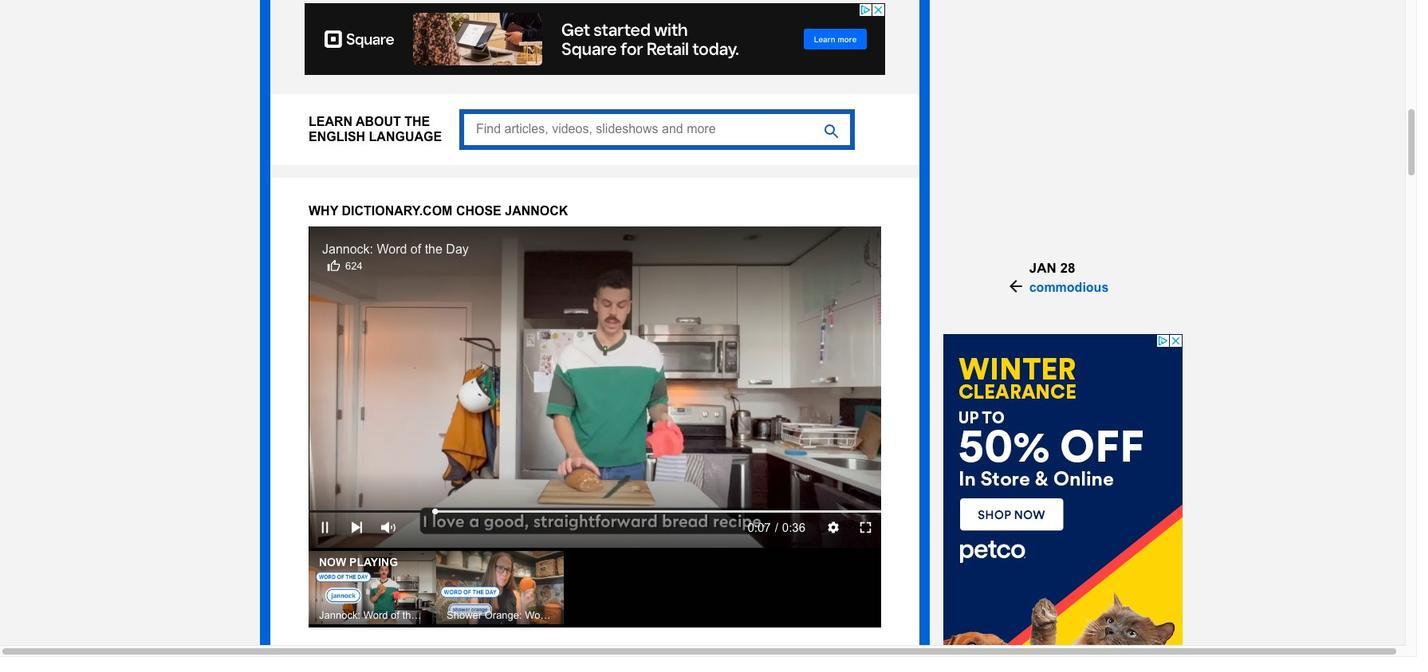 Task type: describe. For each thing, give the bounding box(es) containing it.
28
[[1060, 261, 1076, 276]]

video player region
[[309, 226, 881, 549]]

Find articles, videos, slideshows and more text field
[[459, 109, 855, 150]]

jannock
[[505, 204, 568, 218]]

why dictionary.com chose jannock
[[309, 204, 568, 218]]

day
[[446, 242, 469, 256]]

jannock: word of the day
[[322, 242, 469, 256]]

learn
[[309, 115, 353, 128]]

learn about the english language
[[309, 115, 442, 144]]

chose
[[456, 204, 502, 218]]

jan
[[1030, 261, 1057, 276]]

/
[[775, 521, 778, 534]]

english
[[309, 130, 365, 144]]



Task type: locate. For each thing, give the bounding box(es) containing it.
1 vertical spatial advertisement element
[[944, 334, 1183, 657]]

None search field
[[459, 109, 855, 150]]

commodious
[[1030, 281, 1109, 294]]

1 vertical spatial the
[[425, 242, 443, 256]]

about
[[356, 115, 401, 128]]

jannock:
[[322, 242, 373, 256]]

advertisement element
[[305, 3, 885, 75], [944, 334, 1183, 657]]

why
[[309, 204, 338, 218]]

the up language
[[405, 115, 430, 128]]

624
[[345, 260, 363, 272]]

1 horizontal spatial advertisement element
[[944, 334, 1183, 657]]

now
[[319, 556, 346, 569]]

language
[[369, 130, 442, 144]]

now playing
[[319, 556, 398, 569]]

jan 28 commodious
[[1030, 261, 1109, 294]]

0 vertical spatial the
[[405, 115, 430, 128]]

the
[[405, 115, 430, 128], [425, 242, 443, 256]]

the inside video player region
[[425, 242, 443, 256]]

0 horizontal spatial advertisement element
[[305, 3, 885, 75]]

dictionary.com
[[342, 204, 453, 218]]

0 vertical spatial advertisement element
[[305, 3, 885, 75]]

the right of at the left top of page
[[425, 242, 443, 256]]

the inside learn about the english language
[[405, 115, 430, 128]]

playing
[[349, 556, 398, 569]]

word
[[377, 242, 407, 256]]

of
[[411, 242, 421, 256]]



Task type: vqa. For each thing, say whether or not it's contained in the screenshot.
the Start typing any word or phrase text field
no



